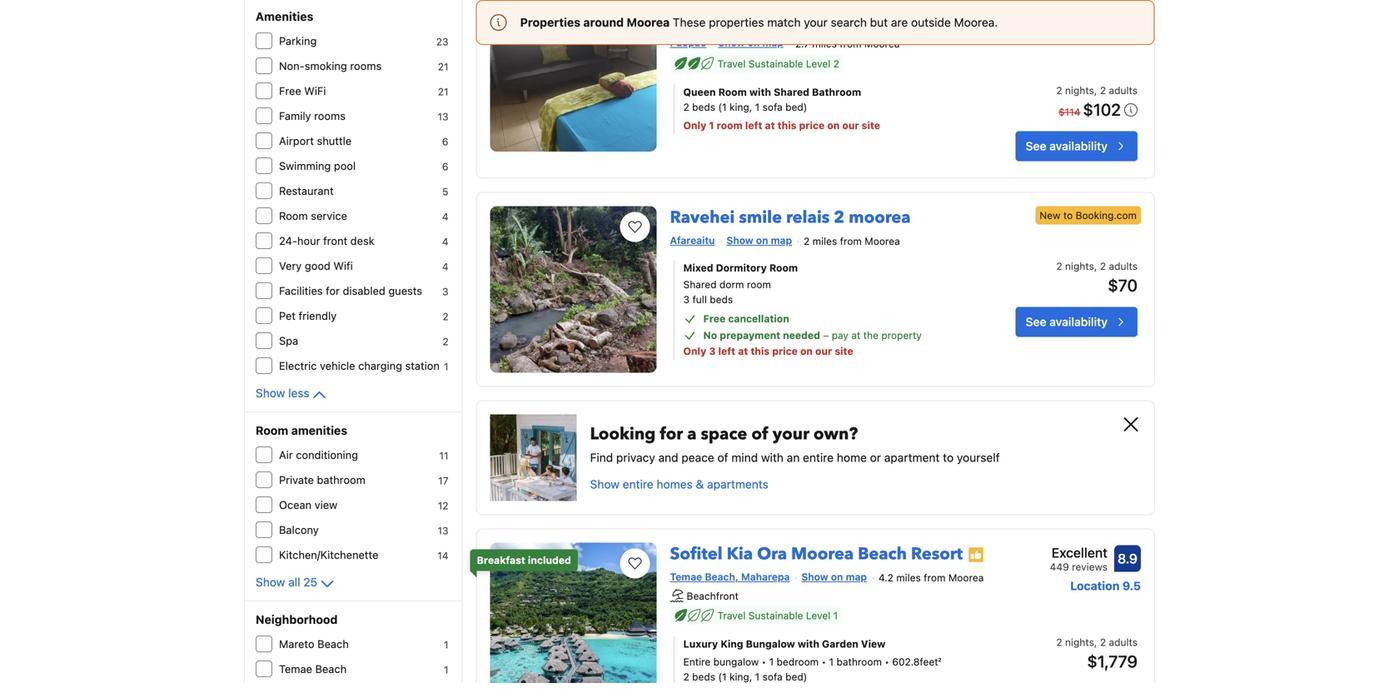 Task type: vqa. For each thing, say whether or not it's contained in the screenshot.
Travel to the bottom
yes



Task type: describe. For each thing, give the bounding box(es) containing it.
moorea
[[849, 206, 911, 229]]

swimming pool
[[279, 160, 356, 172]]

this inside queen room with shared bathroom 2 beds (1 king, 1 sofa bed) only 1 room left at this price on our site
[[778, 119, 797, 131]]

to inside looking for a space of your own? find privacy and peace of mind with an entire home or apartment to yourself
[[943, 451, 954, 464]]

1 vaiana from the left
[[710, 0, 764, 8]]

mt
[[829, 8, 855, 31]]

airport
[[279, 135, 314, 147]]

1 horizontal spatial rooms
[[350, 60, 382, 72]]

air conditioning
[[279, 449, 358, 461]]

looking
[[590, 423, 656, 446]]

beach for mareto beach
[[318, 638, 349, 650]]

2 nights , 2 adults $1,779
[[1057, 637, 1138, 671]]

0 vertical spatial beach
[[858, 543, 907, 566]]

shared inside shared dorm room 3 full beds
[[684, 279, 717, 291]]

sofitel kia ora moorea beach resort image
[[490, 543, 657, 683]]

4 for front
[[442, 236, 449, 247]]

bathroom inside luxury king bungalow with garden view entire bungalow • 1 bedroom • 1 bathroom • 602.8feet² 2 beds (1 king, 1 sofa bed)
[[837, 656, 882, 668]]

24-
[[279, 235, 297, 247]]

mixed
[[684, 262, 714, 274]]

beds inside luxury king bungalow with garden view entire bungalow • 1 bedroom • 1 bathroom • 602.8feet² 2 beds (1 king, 1 sofa bed)
[[693, 671, 716, 683]]

garden
[[822, 638, 859, 650]]

2 inside 'link'
[[834, 206, 845, 229]]

kia
[[727, 543, 753, 566]]

0 horizontal spatial our
[[816, 346, 833, 357]]

space
[[701, 423, 748, 446]]

private
[[279, 474, 314, 486]]

on for 2.7
[[748, 37, 760, 48]]

wifi
[[304, 85, 326, 97]]

mareto
[[279, 638, 315, 650]]

location 9.5
[[1071, 579, 1141, 593]]

show left 'all' on the left of the page
[[256, 575, 285, 589]]

$1,779
[[1088, 652, 1138, 671]]

mind
[[732, 451, 758, 464]]

excellent element
[[1050, 543, 1108, 563]]

own?
[[814, 423, 858, 446]]

room service
[[279, 210, 347, 222]]

1 reviews from the top
[[1072, 3, 1108, 15]]

family rooms
[[279, 110, 346, 122]]

peace
[[682, 451, 715, 464]]

or
[[870, 451, 882, 464]]

ravehei smile relais 2 moorea
[[670, 206, 911, 229]]

see for 2 miles from moorea
[[1026, 315, 1047, 329]]

pet
[[279, 310, 296, 322]]

beds inside shared dorm room 3 full beds
[[710, 294, 733, 306]]

homes
[[657, 477, 693, 491]]

0 vertical spatial your
[[804, 15, 828, 29]]

miles for 4.2
[[897, 572, 921, 584]]

71 reviews
[[1059, 3, 1108, 15]]

less
[[288, 386, 310, 400]]

show all 25
[[256, 575, 318, 589]]

room up air
[[256, 424, 289, 437]]

9.5
[[1123, 579, 1141, 593]]

for for looking
[[660, 423, 683, 446]]

show entire homes & apartments
[[590, 477, 769, 491]]

shuttle
[[317, 135, 352, 147]]

ravehei smile relais 2 moorea link
[[670, 199, 911, 229]]

from for queen room with shared bathroom
[[840, 38, 862, 49]]

adults for $70
[[1109, 261, 1138, 272]]

, for $1,779
[[1095, 637, 1098, 648]]

1 , from the top
[[1095, 84, 1098, 96]]

entire
[[684, 656, 711, 668]]

entire inside button
[[623, 477, 654, 491]]

are
[[891, 15, 908, 29]]

apartment
[[885, 451, 940, 464]]

2 miles from moorea
[[804, 236, 900, 247]]

balcony
[[279, 524, 319, 536]]

free cancellation
[[704, 313, 790, 325]]

front
[[323, 235, 348, 247]]

2 vaiana from the left
[[814, 0, 868, 8]]

cancellation
[[728, 313, 790, 325]]

luxury king bungalow with garden view entire bungalow • 1 bedroom • 1 bathroom • 602.8feet² 2 beds (1 king, 1 sofa bed)
[[684, 638, 942, 683]]

3 • from the left
[[885, 656, 890, 668]]

4.2
[[879, 572, 894, 584]]

entire inside looking for a space of your own? find privacy and peace of mind with an entire home or apartment to yourself
[[803, 451, 834, 464]]

21 for non-smoking rooms
[[438, 61, 449, 72]]

no
[[704, 330, 718, 341]]

sofa inside luxury king bungalow with garden view entire bungalow • 1 bedroom • 1 bathroom • 602.8feet² 2 beds (1 king, 1 sofa bed)
[[763, 671, 783, 683]]

tourisme
[[670, 8, 742, 31]]

free wifi
[[279, 85, 326, 97]]

map for 2 miles from moorea
[[771, 234, 792, 246]]

free for free wifi
[[279, 85, 301, 97]]

with inside luxury king bungalow with garden view entire bungalow • 1 bedroom • 1 bathroom • 602.8feet² 2 beds (1 king, 1 sofa bed)
[[798, 638, 820, 650]]

only 3 left at this price on our site
[[684, 346, 854, 357]]

, for $70
[[1095, 261, 1098, 272]]

sofa inside queen room with shared bathroom 2 beds (1 king, 1 sofa bed) only 1 room left at this price on our site
[[763, 101, 783, 113]]

see for 2.7 miles from moorea
[[1026, 139, 1047, 153]]

2 only from the top
[[684, 346, 707, 357]]

pool
[[334, 160, 356, 172]]

ocean view
[[279, 499, 338, 511]]

show less
[[256, 386, 310, 400]]

show entire homes & apartments button
[[590, 476, 769, 493]]

beach for temae beach
[[315, 663, 347, 675]]

see availability link for 2.7 miles from moorea
[[1016, 131, 1138, 161]]

2.7
[[796, 38, 810, 49]]

8.9
[[1118, 551, 1138, 566]]

$70
[[1108, 276, 1138, 295]]

villa vaiana eurl vaiana faratea officedu tourisme 1593dto mt image
[[490, 0, 657, 152]]

level for vaiana
[[806, 58, 831, 69]]

availability for 2.7 miles from moorea
[[1050, 139, 1108, 153]]

2 nights , 2 adults $70
[[1057, 261, 1138, 295]]

2 horizontal spatial 3
[[709, 346, 716, 357]]

shared inside queen room with shared bathroom 2 beds (1 king, 1 sofa bed) only 1 room left at this price on our site
[[774, 86, 810, 98]]

nights for $70
[[1066, 261, 1095, 272]]

bathroom
[[812, 86, 862, 98]]

dorm
[[720, 279, 744, 291]]

4.2 miles from moorea
[[879, 572, 984, 584]]

restaurant
[[279, 185, 334, 197]]

conditioning
[[296, 449, 358, 461]]

1 nights from the top
[[1066, 84, 1095, 96]]

2 vertical spatial from
[[924, 572, 946, 584]]

0 horizontal spatial site
[[835, 346, 854, 357]]

privacy
[[617, 451, 656, 464]]

bungalow
[[714, 656, 759, 668]]

moorea for 4.2 miles from moorea
[[949, 572, 984, 584]]

outside
[[912, 15, 951, 29]]

0 horizontal spatial this
[[751, 346, 770, 357]]

resort
[[911, 543, 963, 566]]

2 inside luxury king bungalow with garden view entire bungalow • 1 bedroom • 1 bathroom • 602.8feet² 2 beds (1 king, 1 sofa bed)
[[684, 671, 690, 683]]

1 vertical spatial of
[[718, 451, 729, 464]]

0 horizontal spatial price
[[773, 346, 798, 357]]

with inside queen room with shared bathroom 2 beds (1 king, 1 sofa bed) only 1 room left at this price on our site
[[750, 86, 772, 98]]

paopao
[[670, 37, 707, 48]]

needed
[[783, 330, 821, 341]]

on inside queen room with shared bathroom 2 beds (1 king, 1 sofa bed) only 1 room left at this price on our site
[[828, 119, 840, 131]]

only inside queen room with shared bathroom 2 beds (1 king, 1 sofa bed) only 1 room left at this price on our site
[[684, 119, 707, 131]]

0 vertical spatial of
[[752, 423, 769, 446]]

room inside shared dorm room 3 full beds
[[747, 279, 771, 291]]

(1 inside queen room with shared bathroom 2 beds (1 king, 1 sofa bed) only 1 room left at this price on our site
[[719, 101, 727, 113]]

view
[[315, 499, 338, 511]]

scored 8.9 element
[[1115, 545, 1141, 572]]

reviews inside the excellent 449 reviews
[[1072, 561, 1108, 573]]

all
[[288, 575, 300, 589]]

mareto beach
[[279, 638, 349, 650]]

with inside looking for a space of your own? find privacy and peace of mind with an entire home or apartment to yourself
[[761, 451, 784, 464]]

room up 24-
[[279, 210, 308, 222]]

dormitory
[[716, 262, 767, 274]]

2 • from the left
[[822, 656, 827, 668]]

show all 25 button
[[256, 574, 338, 594]]

breakfast
[[477, 554, 526, 566]]

mixed dormitory room
[[684, 262, 798, 274]]

moorea for 2 miles from moorea
[[865, 236, 900, 247]]

no prepayment needed – pay at the property
[[704, 330, 922, 341]]

11
[[439, 450, 449, 462]]

parking
[[279, 35, 317, 47]]

amenities
[[291, 424, 347, 437]]

availability for 2 miles from moorea
[[1050, 315, 1108, 329]]

these
[[673, 15, 706, 29]]

friendly
[[299, 310, 337, 322]]

travel for vaiana
[[718, 58, 746, 69]]

temae for temae beach, maharepa
[[670, 571, 703, 583]]

on for 4.2
[[831, 571, 844, 583]]

temae for temae beach
[[279, 663, 312, 675]]

see availability for 2 miles from moorea
[[1026, 315, 1108, 329]]

luxury king bungalow with garden view link
[[684, 637, 965, 652]]

at inside queen room with shared bathroom 2 beds (1 king, 1 sofa bed) only 1 room left at this price on our site
[[765, 119, 775, 131]]

602.8feet²
[[893, 656, 942, 668]]

–
[[823, 330, 829, 341]]

our inside queen room with shared bathroom 2 beds (1 king, 1 sofa bed) only 1 room left at this price on our site
[[843, 119, 859, 131]]

left inside queen room with shared bathroom 2 beds (1 king, 1 sofa bed) only 1 room left at this price on our site
[[746, 119, 763, 131]]



Task type: locate. For each thing, give the bounding box(es) containing it.
on down "sofitel kia ora moorea beach resort"
[[831, 571, 844, 583]]

1 vertical spatial temae
[[279, 663, 312, 675]]

2 vertical spatial show on map
[[802, 571, 867, 583]]

0 vertical spatial 13
[[438, 111, 449, 122]]

on for 2
[[756, 234, 769, 246]]

to left the yourself
[[943, 451, 954, 464]]

1 see from the top
[[1026, 139, 1047, 153]]

queen
[[684, 86, 716, 98]]

1 vertical spatial left
[[719, 346, 736, 357]]

an
[[787, 451, 800, 464]]

search
[[831, 15, 867, 29]]

level up luxury king bungalow with garden view link
[[806, 610, 831, 622]]

2 nights from the top
[[1066, 261, 1095, 272]]

looking for a space of your own? image
[[490, 414, 577, 501]]

reviews down excellent
[[1072, 561, 1108, 573]]

2 reviews from the top
[[1072, 561, 1108, 573]]

2 travel from the top
[[718, 610, 746, 622]]

1 horizontal spatial 3
[[684, 294, 690, 306]]

room down travel sustainable level 2 at right top
[[717, 119, 743, 131]]

on down the bathroom
[[828, 119, 840, 131]]

2
[[834, 58, 840, 69], [1057, 84, 1063, 96], [1101, 84, 1107, 96], [684, 101, 690, 113], [834, 206, 845, 229], [804, 236, 810, 247], [1057, 261, 1063, 272], [1101, 261, 1107, 272], [443, 311, 449, 322], [443, 336, 449, 347], [1057, 637, 1063, 648], [1101, 637, 1107, 648], [684, 671, 690, 683]]

bathroom
[[317, 474, 366, 486], [837, 656, 882, 668]]

bed) inside luxury king bungalow with garden view entire bungalow • 1 bedroom • 1 bathroom • 602.8feet² 2 beds (1 king, 1 sofa bed)
[[786, 671, 808, 683]]

, inside 2 nights , 2 adults $1,779
[[1095, 637, 1098, 648]]

4
[[442, 211, 449, 222], [442, 236, 449, 247], [442, 261, 449, 272]]

1 horizontal spatial our
[[843, 119, 859, 131]]

0 vertical spatial ,
[[1095, 84, 1098, 96]]

1 adults from the top
[[1109, 84, 1138, 96]]

0 vertical spatial (1
[[719, 101, 727, 113]]

sofa down travel sustainable level 2 at right top
[[763, 101, 783, 113]]

adults
[[1109, 84, 1138, 96], [1109, 261, 1138, 272], [1109, 637, 1138, 648]]

show down "sofitel kia ora moorea beach resort"
[[802, 571, 829, 583]]

, down new to booking.com
[[1095, 261, 1098, 272]]

moorea left the these
[[627, 15, 670, 29]]

21 for free wifi
[[438, 86, 449, 97]]

1 horizontal spatial shared
[[774, 86, 810, 98]]

1 vertical spatial with
[[761, 451, 784, 464]]

level down 2.7
[[806, 58, 831, 69]]

this property is part of our preferred partner program. it's committed to providing excellent service and good value. it'll pay us a higher commission if you make a booking. image
[[968, 547, 985, 563], [968, 547, 985, 563]]

show on map for 2.7 miles from moorea
[[718, 37, 784, 48]]

0 vertical spatial map
[[763, 37, 784, 48]]

1 vertical spatial bed)
[[786, 671, 808, 683]]

travel down properties
[[718, 58, 746, 69]]

2 vertical spatial nights
[[1066, 637, 1095, 648]]

2 vertical spatial beach
[[315, 663, 347, 675]]

at down travel sustainable level 2 at right top
[[765, 119, 775, 131]]

moorea for sofitel kia ora moorea beach resort
[[792, 543, 854, 566]]

at left the
[[852, 330, 861, 341]]

1 vertical spatial sustainable
[[749, 610, 804, 622]]

12
[[438, 500, 449, 512]]

sofitel kia ora moorea beach resort link
[[670, 536, 963, 566]]

6 for swimming pool
[[442, 161, 449, 172]]

13 for amenities
[[438, 111, 449, 122]]

bathroom down view
[[837, 656, 882, 668]]

1 vertical spatial (1
[[719, 671, 727, 683]]

for down wifi
[[326, 285, 340, 297]]

1 availability from the top
[[1050, 139, 1108, 153]]

1 vertical spatial room
[[747, 279, 771, 291]]

0 horizontal spatial 3
[[442, 286, 449, 297]]

0 vertical spatial this
[[778, 119, 797, 131]]

left down travel sustainable level 2 at right top
[[746, 119, 763, 131]]

1 horizontal spatial temae
[[670, 571, 703, 583]]

1 horizontal spatial price
[[799, 119, 825, 131]]

properties
[[709, 15, 764, 29]]

room right dormitory
[[770, 262, 798, 274]]

smoking
[[305, 60, 347, 72]]

1 13 from the top
[[438, 111, 449, 122]]

sustainable
[[749, 58, 804, 69], [749, 610, 804, 622]]

0 horizontal spatial bathroom
[[317, 474, 366, 486]]

show on map down smile
[[727, 234, 792, 246]]

our down –
[[816, 346, 833, 357]]

1 vertical spatial 6
[[442, 161, 449, 172]]

2 21 from the top
[[438, 86, 449, 97]]

beds down entire
[[693, 671, 716, 683]]

0 vertical spatial bed)
[[786, 101, 808, 113]]

1 vertical spatial 13
[[438, 525, 449, 537]]

1 king, from the top
[[730, 101, 753, 113]]

2 level from the top
[[806, 610, 831, 622]]

13 up 14 at bottom left
[[438, 525, 449, 537]]

property
[[882, 330, 922, 341]]

beds
[[693, 101, 716, 113], [710, 294, 733, 306], [693, 671, 716, 683]]

(1 down bungalow
[[719, 671, 727, 683]]

review score element
[[1026, 0, 1108, 5]]

of left mind
[[718, 451, 729, 464]]

1 vertical spatial beach
[[318, 638, 349, 650]]

miles for 2
[[813, 236, 838, 247]]

3 adults from the top
[[1109, 637, 1138, 648]]

only down no on the right of page
[[684, 346, 707, 357]]

on
[[748, 37, 760, 48], [828, 119, 840, 131], [756, 234, 769, 246], [801, 346, 813, 357], [831, 571, 844, 583]]

3 left full
[[684, 294, 690, 306]]

3 right guests
[[442, 286, 449, 297]]

free for free cancellation
[[704, 313, 726, 325]]

see availability for 2.7 miles from moorea
[[1026, 139, 1108, 153]]

amenities
[[256, 10, 314, 23]]

map for 4.2 miles from moorea
[[846, 571, 867, 583]]

on down smile
[[756, 234, 769, 246]]

0 horizontal spatial entire
[[623, 477, 654, 491]]

2 horizontal spatial at
[[852, 330, 861, 341]]

travel
[[718, 58, 746, 69], [718, 610, 746, 622]]

your up 2.7
[[804, 15, 828, 29]]

show on map down the properties around moorea these properties match your search but are outside moorea.
[[718, 37, 784, 48]]

from down the 'moorea' at the top right of page
[[840, 236, 862, 247]]

2 see availability from the top
[[1026, 315, 1108, 329]]

&
[[696, 477, 704, 491]]

1 vertical spatial your
[[773, 423, 810, 446]]

• down luxury king bungalow with garden view link
[[822, 656, 827, 668]]

0 vertical spatial see availability
[[1026, 139, 1108, 153]]

find
[[590, 451, 613, 464]]

3 , from the top
[[1095, 637, 1098, 648]]

0 vertical spatial 6
[[442, 136, 449, 147]]

0 vertical spatial shared
[[774, 86, 810, 98]]

1 see availability from the top
[[1026, 139, 1108, 153]]

2 4 from the top
[[442, 236, 449, 247]]

2 adults from the top
[[1109, 261, 1138, 272]]

1 4 from the top
[[442, 211, 449, 222]]

2 vertical spatial adults
[[1109, 637, 1138, 648]]

travel for kia
[[718, 610, 746, 622]]

site
[[862, 119, 881, 131], [835, 346, 854, 357]]

left down prepayment
[[719, 346, 736, 357]]

2 see from the top
[[1026, 315, 1047, 329]]

air
[[279, 449, 293, 461]]

1 horizontal spatial site
[[862, 119, 881, 131]]

room down dormitory
[[747, 279, 771, 291]]

and
[[659, 451, 679, 464]]

electric vehicle charging station 1
[[279, 360, 449, 372]]

beds inside queen room with shared bathroom 2 beds (1 king, 1 sofa bed) only 1 room left at this price on our site
[[693, 101, 716, 113]]

1 horizontal spatial this
[[778, 119, 797, 131]]

2 inside queen room with shared bathroom 2 beds (1 king, 1 sofa bed) only 1 room left at this price on our site
[[684, 101, 690, 113]]

very good wifi
[[279, 260, 353, 272]]

0 horizontal spatial left
[[719, 346, 736, 357]]

moorea down the 'moorea' at the top right of page
[[865, 236, 900, 247]]

show on map for 2 miles from moorea
[[727, 234, 792, 246]]

charging
[[358, 360, 402, 372]]

1 travel from the top
[[718, 58, 746, 69]]

nights for $1,779
[[1066, 637, 1095, 648]]

officedu
[[935, 0, 1002, 8]]

(1 down travel sustainable level 2 at right top
[[719, 101, 727, 113]]

private bathroom
[[279, 474, 366, 486]]

price
[[799, 119, 825, 131], [773, 346, 798, 357]]

0 horizontal spatial rooms
[[314, 110, 346, 122]]

1 see availability link from the top
[[1016, 131, 1138, 161]]

1 vertical spatial level
[[806, 610, 831, 622]]

1 6 from the top
[[442, 136, 449, 147]]

price inside queen room with shared bathroom 2 beds (1 king, 1 sofa bed) only 1 room left at this price on our site
[[799, 119, 825, 131]]

rooms up shuttle
[[314, 110, 346, 122]]

scored 6.5 element
[[1115, 0, 1141, 14]]

miles right the 4.2 on the right bottom
[[897, 572, 921, 584]]

0 horizontal spatial of
[[718, 451, 729, 464]]

price down needed
[[773, 346, 798, 357]]

3 down no on the right of page
[[709, 346, 716, 357]]

beach up temae beach
[[318, 638, 349, 650]]

1 vertical spatial see availability
[[1026, 315, 1108, 329]]

1 vertical spatial 4
[[442, 236, 449, 247]]

with
[[750, 86, 772, 98], [761, 451, 784, 464], [798, 638, 820, 650]]

1 sustainable from the top
[[749, 58, 804, 69]]

2 vertical spatial with
[[798, 638, 820, 650]]

maharepa
[[742, 571, 790, 583]]

1 vertical spatial show on map
[[727, 234, 792, 246]]

luxury
[[684, 638, 718, 650]]

map for 2.7 miles from moorea
[[763, 37, 784, 48]]

1 bed) from the top
[[786, 101, 808, 113]]

beds down queen
[[693, 101, 716, 113]]

availability
[[1050, 139, 1108, 153], [1050, 315, 1108, 329]]

site inside queen room with shared bathroom 2 beds (1 king, 1 sofa bed) only 1 room left at this price on our site
[[862, 119, 881, 131]]

0 vertical spatial king,
[[730, 101, 753, 113]]

room inside queen room with shared bathroom 2 beds (1 king, 1 sofa bed) only 1 room left at this price on our site
[[719, 86, 747, 98]]

(1 inside luxury king bungalow with garden view entire bungalow • 1 bedroom • 1 bathroom • 602.8feet² 2 beds (1 king, 1 sofa bed)
[[719, 671, 727, 683]]

family
[[279, 110, 311, 122]]

1 vertical spatial rooms
[[314, 110, 346, 122]]

0 vertical spatial miles
[[813, 38, 837, 49]]

1 vertical spatial beds
[[710, 294, 733, 306]]

1 vertical spatial site
[[835, 346, 854, 357]]

desk
[[351, 235, 375, 247]]

from
[[840, 38, 862, 49], [840, 236, 862, 247], [924, 572, 946, 584]]

on down the properties around moorea these properties match your search but are outside moorea.
[[748, 37, 760, 48]]

map down ravehei smile relais 2 moorea on the top of the page
[[771, 234, 792, 246]]

map up travel sustainable level 2 at right top
[[763, 37, 784, 48]]

sustainable for eurl
[[749, 58, 804, 69]]

nights inside 2 nights , 2 adults $1,779
[[1066, 637, 1095, 648]]

1 vertical spatial availability
[[1050, 315, 1108, 329]]

level for moorea
[[806, 610, 831, 622]]

show down find
[[590, 477, 620, 491]]

disabled
[[343, 285, 386, 297]]

king,
[[730, 101, 753, 113], [730, 671, 753, 683]]

miles for 2.7
[[813, 38, 837, 49]]

from for mixed dormitory room
[[840, 236, 862, 247]]

moorea down resort
[[949, 572, 984, 584]]

2 , from the top
[[1095, 261, 1098, 272]]

bungalow
[[746, 638, 795, 650]]

only
[[684, 119, 707, 131], [684, 346, 707, 357]]

1 vertical spatial entire
[[623, 477, 654, 491]]

adults up $1,779
[[1109, 637, 1138, 648]]

13
[[438, 111, 449, 122], [438, 525, 449, 537]]

rooms right smoking
[[350, 60, 382, 72]]

0 vertical spatial room
[[717, 119, 743, 131]]

1 vertical spatial 21
[[438, 86, 449, 97]]

show on map for 4.2 miles from moorea
[[802, 571, 867, 583]]

king, inside luxury king bungalow with garden view entire bungalow • 1 bedroom • 1 bathroom • 602.8feet² 2 beds (1 king, 1 sofa bed)
[[730, 671, 753, 683]]

mixed dormitory room link
[[684, 261, 965, 276]]

to
[[1064, 209, 1073, 221], [943, 451, 954, 464]]

nights inside 2 nights , 2 adults $70
[[1066, 261, 1095, 272]]

this down prepayment
[[751, 346, 770, 357]]

0 horizontal spatial •
[[762, 656, 767, 668]]

show up mixed dormitory room
[[727, 234, 754, 246]]

1 vertical spatial this
[[751, 346, 770, 357]]

0 vertical spatial our
[[843, 119, 859, 131]]

with up bedroom
[[798, 638, 820, 650]]

moorea down but
[[865, 38, 900, 49]]

1 vertical spatial see availability link
[[1016, 307, 1138, 337]]

1 sofa from the top
[[763, 101, 783, 113]]

site down queen room with shared bathroom link
[[862, 119, 881, 131]]

show inside button
[[590, 477, 620, 491]]

1 only from the top
[[684, 119, 707, 131]]

shared dorm room 3 full beds
[[684, 279, 771, 306]]

3 inside shared dorm room 3 full beds
[[684, 294, 690, 306]]

1 (1 from the top
[[719, 101, 727, 113]]

yourself
[[957, 451, 1000, 464]]

vaiana up mt
[[814, 0, 868, 8]]

2 13 from the top
[[438, 525, 449, 537]]

2 6 from the top
[[442, 161, 449, 172]]

properties around moorea these properties match your search but are outside moorea.
[[520, 15, 998, 29]]

entire down privacy
[[623, 477, 654, 491]]

449
[[1050, 561, 1070, 573]]

0 vertical spatial travel
[[718, 58, 746, 69]]

0 vertical spatial availability
[[1050, 139, 1108, 153]]

our down the bathroom
[[843, 119, 859, 131]]

vaiana
[[710, 0, 764, 8], [814, 0, 868, 8]]

miles right 2.7
[[813, 38, 837, 49]]

shared down travel sustainable level 2 at right top
[[774, 86, 810, 98]]

looking for a space of your own? find privacy and peace of mind with an entire home or apartment to yourself
[[590, 423, 1000, 464]]

bed) inside queen room with shared bathroom 2 beds (1 king, 1 sofa bed) only 1 room left at this price on our site
[[786, 101, 808, 113]]

adults for $1,779
[[1109, 637, 1138, 648]]

1 vertical spatial see
[[1026, 315, 1047, 329]]

0 vertical spatial for
[[326, 285, 340, 297]]

shared up full
[[684, 279, 717, 291]]

show
[[718, 37, 745, 48], [727, 234, 754, 246], [256, 386, 285, 400], [590, 477, 620, 491], [802, 571, 829, 583], [256, 575, 285, 589]]

facilities
[[279, 285, 323, 297]]

0 horizontal spatial for
[[326, 285, 340, 297]]

to right new
[[1064, 209, 1073, 221]]

site down pay
[[835, 346, 854, 357]]

ocean
[[279, 499, 312, 511]]

1 vertical spatial map
[[771, 234, 792, 246]]

miles up mixed dormitory room link
[[813, 236, 838, 247]]

4 for wifi
[[442, 261, 449, 272]]

, up $102
[[1095, 84, 1098, 96]]

3 nights from the top
[[1066, 637, 1095, 648]]

1 horizontal spatial at
[[765, 119, 775, 131]]

1 vertical spatial travel
[[718, 610, 746, 622]]

1 inside electric vehicle charging station 1
[[444, 361, 449, 372]]

nights up $1,779
[[1066, 637, 1095, 648]]

adults up $102
[[1109, 84, 1138, 96]]

1 vertical spatial miles
[[813, 236, 838, 247]]

at down prepayment
[[738, 346, 748, 357]]

king
[[721, 638, 744, 650]]

2 sofa from the top
[[763, 671, 783, 683]]

, up $1,779
[[1095, 637, 1098, 648]]

0 horizontal spatial room
[[717, 119, 743, 131]]

6 for airport shuttle
[[442, 136, 449, 147]]

1 • from the left
[[762, 656, 767, 668]]

your up "an"
[[773, 423, 810, 446]]

2 king, from the top
[[730, 671, 753, 683]]

0 vertical spatial 21
[[438, 61, 449, 72]]

from down search
[[840, 38, 862, 49]]

temae
[[670, 571, 703, 583], [279, 663, 312, 675]]

room inside queen room with shared bathroom 2 beds (1 king, 1 sofa bed) only 1 room left at this price on our site
[[717, 119, 743, 131]]

1 vertical spatial at
[[852, 330, 861, 341]]

2 vertical spatial ,
[[1095, 637, 1098, 648]]

entire right "an"
[[803, 451, 834, 464]]

1 horizontal spatial room
[[747, 279, 771, 291]]

show down properties
[[718, 37, 745, 48]]

1 vertical spatial king,
[[730, 671, 753, 683]]

show on map down "sofitel kia ora moorea beach resort"
[[802, 571, 867, 583]]

only down queen
[[684, 119, 707, 131]]

14
[[438, 550, 449, 562]]

$114
[[1059, 106, 1081, 118]]

1 vertical spatial bathroom
[[837, 656, 882, 668]]

ravehei smile relais 2 moorea image
[[490, 206, 657, 373]]

your inside looking for a space of your own? find privacy and peace of mind with an entire home or apartment to yourself
[[773, 423, 810, 446]]

reviews right 71
[[1072, 3, 1108, 15]]

17
[[438, 475, 449, 487]]

new
[[1040, 209, 1061, 221]]

temae down sofitel
[[670, 571, 703, 583]]

wifi
[[334, 260, 353, 272]]

temae down mareto
[[279, 663, 312, 675]]

0 vertical spatial sofa
[[763, 101, 783, 113]]

0 vertical spatial to
[[1064, 209, 1073, 221]]

nights up $114
[[1066, 84, 1095, 96]]

0 horizontal spatial shared
[[684, 279, 717, 291]]

beds down dorm
[[710, 294, 733, 306]]

availability down $114
[[1050, 139, 1108, 153]]

0 vertical spatial left
[[746, 119, 763, 131]]

1 21 from the top
[[438, 61, 449, 72]]

a
[[687, 423, 697, 446]]

2 sustainable from the top
[[749, 610, 804, 622]]

1 horizontal spatial left
[[746, 119, 763, 131]]

beach up the 4.2 on the right bottom
[[858, 543, 907, 566]]

1 vertical spatial to
[[943, 451, 954, 464]]

0 vertical spatial 4
[[442, 211, 449, 222]]

room amenities
[[256, 424, 347, 437]]

• down bungalow at the right
[[762, 656, 767, 668]]

2 (1 from the top
[[719, 671, 727, 683]]

1 vertical spatial our
[[816, 346, 833, 357]]

from down resort
[[924, 572, 946, 584]]

ravehei
[[670, 206, 735, 229]]

facilities for disabled guests
[[279, 285, 422, 297]]

0 vertical spatial show on map
[[718, 37, 784, 48]]

1 vertical spatial adults
[[1109, 261, 1138, 272]]

for left a at the bottom of the page
[[660, 423, 683, 446]]

see availability down $114
[[1026, 139, 1108, 153]]

adults inside 2 nights , 2 adults $70
[[1109, 261, 1138, 272]]

spa
[[279, 335, 298, 347]]

neighborhood
[[256, 613, 338, 627]]

view
[[861, 638, 886, 650]]

1 horizontal spatial to
[[1064, 209, 1073, 221]]

1 vertical spatial price
[[773, 346, 798, 357]]

1 horizontal spatial vaiana
[[814, 0, 868, 8]]

of up mind
[[752, 423, 769, 446]]

moorea.
[[954, 15, 998, 29]]

but
[[870, 15, 888, 29]]

0 horizontal spatial at
[[738, 346, 748, 357]]

1 level from the top
[[806, 58, 831, 69]]

0 horizontal spatial temae
[[279, 663, 312, 675]]

1 horizontal spatial entire
[[803, 451, 834, 464]]

left
[[746, 119, 763, 131], [719, 346, 736, 357]]

on down needed
[[801, 346, 813, 357]]

0 vertical spatial adults
[[1109, 84, 1138, 96]]

13 for room amenities
[[438, 525, 449, 537]]

sofitel
[[670, 543, 723, 566]]

2 availability from the top
[[1050, 315, 1108, 329]]

2 bed) from the top
[[786, 671, 808, 683]]

free up no on the right of page
[[704, 313, 726, 325]]

bathroom down conditioning on the bottom left of the page
[[317, 474, 366, 486]]

sofa down bedroom
[[763, 671, 783, 683]]

1 horizontal spatial free
[[704, 313, 726, 325]]

room inside mixed dormitory room link
[[770, 262, 798, 274]]

adults up the $70
[[1109, 261, 1138, 272]]

2 see availability link from the top
[[1016, 307, 1138, 337]]

show left less
[[256, 386, 285, 400]]

• down view
[[885, 656, 890, 668]]

king, inside queen room with shared bathroom 2 beds (1 king, 1 sofa bed) only 1 room left at this price on our site
[[730, 101, 753, 113]]

3 4 from the top
[[442, 261, 449, 272]]

bed) down queen room with shared bathroom link
[[786, 101, 808, 113]]

sustainable for ora
[[749, 610, 804, 622]]

queen room with shared bathroom 2 beds (1 king, 1 sofa bed) only 1 room left at this price on our site
[[684, 86, 881, 131]]

for for facilities
[[326, 285, 340, 297]]

0 vertical spatial reviews
[[1072, 3, 1108, 15]]

map left the 4.2 on the right bottom
[[846, 571, 867, 583]]

0 vertical spatial with
[[750, 86, 772, 98]]

, inside 2 nights , 2 adults $70
[[1095, 261, 1098, 272]]

electric
[[279, 360, 317, 372]]

for inside looking for a space of your own? find privacy and peace of mind with an entire home or apartment to yourself
[[660, 423, 683, 446]]

king, down travel sustainable level 2 at right top
[[730, 101, 753, 113]]

moorea right ora
[[792, 543, 854, 566]]

excellent
[[1052, 545, 1108, 561]]

moorea for 2.7 miles from moorea
[[865, 38, 900, 49]]

see availability link for 2 miles from moorea
[[1016, 307, 1138, 337]]

see availability
[[1026, 139, 1108, 153], [1026, 315, 1108, 329]]

1593dto
[[746, 8, 825, 31]]

0 horizontal spatial to
[[943, 451, 954, 464]]

adults inside 2 nights , 2 adults $1,779
[[1109, 637, 1138, 648]]

2 vertical spatial beds
[[693, 671, 716, 683]]

see availability down 2 nights , 2 adults $70
[[1026, 315, 1108, 329]]

0 horizontal spatial free
[[279, 85, 301, 97]]



